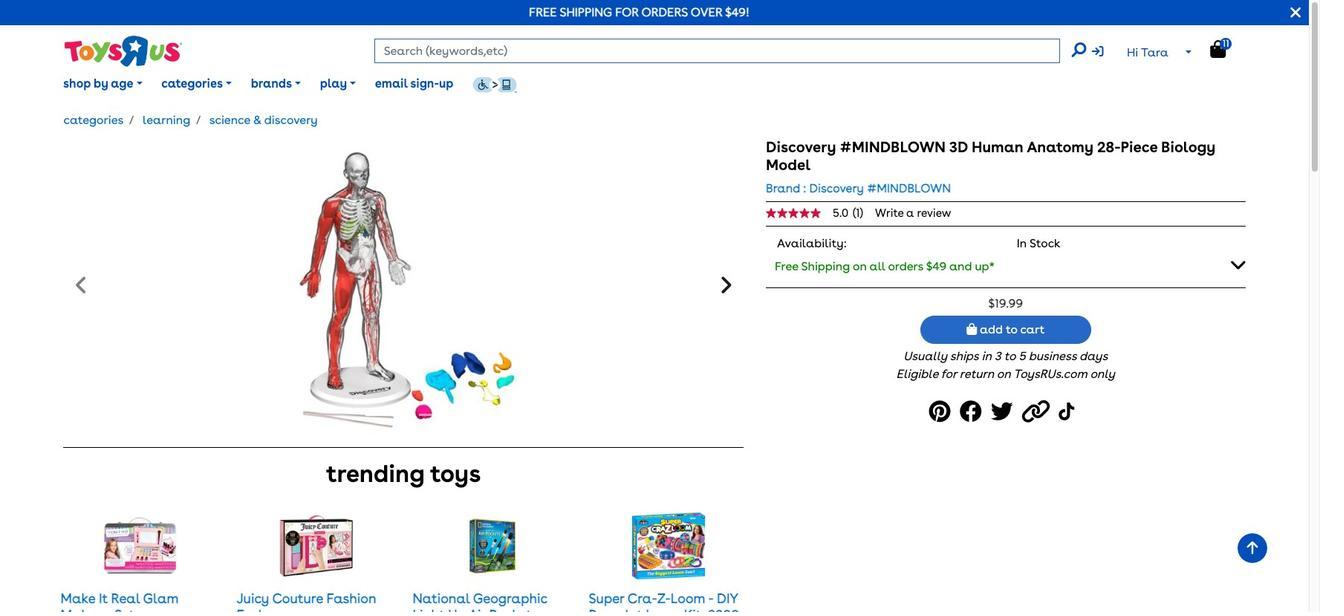 Task type: describe. For each thing, give the bounding box(es) containing it.
anatomy
[[1027, 138, 1094, 156]]

$19.99
[[989, 296, 1024, 310]]

to inside button
[[1006, 323, 1018, 337]]

glam
[[143, 591, 179, 607]]

fashion
[[327, 591, 377, 607]]

tiktok image
[[1059, 396, 1079, 429]]

5.0
[[833, 206, 849, 220]]

create a pinterest pin for discovery #mindblown 3d human anatomy 28-piece biology model image
[[930, 396, 956, 429]]

loom down z-
[[646, 607, 681, 613]]

on inside dropdown button
[[853, 259, 867, 274]]

science & discovery link
[[209, 113, 318, 127]]

toysrus.com
[[1014, 367, 1088, 381]]

Enter Keyword or Item No. search field
[[374, 39, 1060, 63]]

eligible
[[897, 367, 939, 381]]

up
[[448, 607, 466, 613]]

share discovery #mindblown 3d human anatomy 28-piece biology model on facebook image
[[960, 396, 987, 429]]

days
[[1080, 350, 1109, 364]]

shopping bag image for 11 link
[[1211, 40, 1227, 58]]

sign-
[[411, 77, 439, 91]]

shop by age
[[63, 77, 133, 91]]

0 vertical spatial discovery
[[766, 138, 837, 156]]

11
[[1223, 38, 1230, 49]]

0 vertical spatial #mindblown
[[840, 138, 946, 156]]

28-
[[1098, 138, 1121, 156]]

learning
[[143, 113, 190, 127]]

shipping
[[560, 5, 613, 19]]

orders
[[889, 259, 924, 274]]

make it real  glam makeup set
[[61, 591, 179, 613]]

bracelet
[[589, 607, 643, 613]]

over
[[691, 5, 723, 19]]

toys r us image
[[64, 34, 182, 68]]

hi tara
[[1128, 45, 1169, 59]]

human
[[972, 138, 1024, 156]]

make it real  glam makeup set image
[[103, 510, 178, 584]]

trending
[[327, 459, 425, 488]]

email sign-up link
[[366, 66, 463, 102]]

$49!
[[726, 5, 750, 19]]

email sign-up
[[375, 77, 454, 91]]

couture
[[272, 591, 323, 607]]

:
[[804, 181, 807, 196]]

air
[[469, 607, 486, 613]]

loom up kit,
[[671, 591, 706, 607]]

national geographic light up air rockets image
[[462, 510, 523, 584]]

model
[[766, 156, 811, 174]]

brand
[[766, 181, 801, 196]]

3
[[995, 350, 1002, 364]]

all
[[870, 259, 886, 274]]

rockets
[[490, 607, 539, 613]]

1 vertical spatial #mindblown
[[867, 181, 952, 196]]

share a link to discovery #mindblown 3d human anatomy 28-piece biology model on twitter image
[[991, 396, 1018, 429]]

to inside usually ships in 3 to 5 business days eligible for return on toysrus.com only
[[1005, 350, 1016, 364]]

hi tara button
[[1092, 39, 1202, 67]]

categories button
[[152, 66, 241, 102]]

national geographic light up air rockets
[[413, 591, 548, 613]]

juicy couture fashion exchange image
[[279, 510, 354, 584]]

11 link
[[1211, 38, 1242, 59]]

real
[[111, 591, 140, 607]]

cra-
[[628, 591, 658, 607]]

3d
[[950, 138, 969, 156]]

science
[[209, 113, 251, 127]]

in stock
[[1018, 236, 1061, 251]]

categories for categories link
[[64, 113, 124, 127]]

juicy couture fashion exchange link
[[237, 591, 377, 613]]

for
[[616, 5, 639, 19]]

write a review button
[[876, 207, 952, 220]]

usually ships in 3 to 5 business days eligible for return on toysrus.com only
[[897, 350, 1116, 381]]

diy
[[717, 591, 739, 607]]

free shipping for orders over $49!
[[529, 5, 750, 19]]

review
[[918, 207, 952, 220]]

shipping
[[802, 259, 851, 274]]

in
[[982, 350, 992, 364]]

free
[[775, 259, 799, 274]]

free
[[529, 5, 557, 19]]

(1)
[[853, 206, 864, 220]]

juicy
[[237, 591, 269, 607]]

this icon serves as a link to download the essential accessibility assistive technology app for individuals with physical disabilities. it is featured as part of our commitment to diversity and inclusion. image
[[473, 77, 517, 93]]

super cra-z-loom - diy bracelet loom kit, 220 link
[[589, 591, 740, 613]]

national
[[413, 591, 470, 607]]

shopping bag image for add to cart button
[[967, 324, 978, 335]]

email
[[375, 77, 408, 91]]



Task type: vqa. For each thing, say whether or not it's contained in the screenshot.
for
yes



Task type: locate. For each thing, give the bounding box(es) containing it.
sign in image
[[1092, 45, 1104, 57]]

on
[[853, 259, 867, 274], [997, 367, 1012, 381]]

write
[[876, 207, 904, 220]]

categories link
[[64, 113, 124, 127]]

5.0 (1)
[[833, 206, 864, 220]]

add
[[980, 323, 1004, 337]]

discovery up :
[[766, 138, 837, 156]]

$49
[[927, 259, 947, 274]]

#mindblown
[[840, 138, 946, 156], [867, 181, 952, 196]]

shop by age button
[[54, 66, 152, 102]]

up*
[[976, 259, 996, 274]]

on left all
[[853, 259, 867, 274]]

categories inside dropdown button
[[161, 77, 223, 91]]

to right "3"
[[1005, 350, 1016, 364]]

1 vertical spatial shopping bag image
[[967, 324, 978, 335]]

brands button
[[241, 66, 311, 102]]

tara
[[1142, 45, 1169, 59]]

play button
[[311, 66, 366, 102]]

on down "3"
[[997, 367, 1012, 381]]

1 vertical spatial discovery
[[810, 181, 864, 196]]

ships
[[951, 350, 979, 364]]

shopping bag image inside 11 link
[[1211, 40, 1227, 58]]

0 horizontal spatial categories
[[64, 113, 124, 127]]

loom
[[671, 591, 706, 607], [646, 607, 681, 613]]

1 vertical spatial on
[[997, 367, 1012, 381]]

science & discovery
[[209, 113, 318, 127]]

discovery #mindblown 3d human anatomy 28-piece biology model brand : discovery #mindblown
[[766, 138, 1216, 196]]

on inside usually ships in 3 to 5 business days eligible for return on toysrus.com only
[[997, 367, 1012, 381]]

exchange
[[237, 607, 299, 613]]

z-
[[658, 591, 671, 607]]

write a review
[[876, 207, 952, 220]]

usually
[[904, 350, 948, 364]]

business
[[1029, 350, 1077, 364]]

1 horizontal spatial shopping bag image
[[1211, 40, 1227, 58]]

add to cart button
[[921, 316, 1092, 344]]

&
[[253, 113, 262, 127]]

make it real  glam makeup set link
[[61, 591, 179, 613]]

0 horizontal spatial shopping bag image
[[967, 324, 978, 335]]

discovery
[[264, 113, 318, 127]]

shopping bag image left 'add'
[[967, 324, 978, 335]]

0 vertical spatial to
[[1006, 323, 1018, 337]]

0 vertical spatial shopping bag image
[[1211, 40, 1227, 58]]

piece
[[1121, 138, 1158, 156]]

age
[[111, 77, 133, 91]]

and
[[950, 259, 973, 274]]

categories down "shop by age"
[[64, 113, 124, 127]]

discovery #mindblown 3d human anatomy 28-piece biology model image number null image
[[282, 138, 526, 436]]

copy a link to discovery #mindblown 3d human anatomy 28-piece biology model image
[[1023, 396, 1055, 429]]

trending toys
[[327, 459, 481, 488]]

free shipping for orders over $49! link
[[529, 5, 750, 19]]

0 horizontal spatial on
[[853, 259, 867, 274]]

availability:
[[778, 236, 847, 251]]

light
[[413, 607, 445, 613]]

geographic
[[473, 591, 548, 607]]

play
[[320, 77, 347, 91]]

0 vertical spatial on
[[853, 259, 867, 274]]

brand : discovery #mindblown link
[[766, 180, 952, 198]]

super cra-z-loom - diy bracelet loom kit, 2200 latex free color bands, 6 row loom, design & create, cra-z-art ages 8+ image
[[632, 510, 706, 584]]

it
[[99, 591, 108, 607]]

super cra-z-loom - diy bracelet loom kit, 220
[[589, 591, 740, 613]]

national geographic light up air rockets link
[[413, 591, 548, 613]]

only
[[1091, 367, 1116, 381]]

categories
[[161, 77, 223, 91], [64, 113, 124, 127]]

in
[[1018, 236, 1028, 251]]

super
[[589, 591, 625, 607]]

orders
[[642, 5, 688, 19]]

free shipping on all orders $49 and up*
[[775, 259, 996, 274]]

#mindblown up the brand : discovery #mindblown link
[[840, 138, 946, 156]]

kit,
[[684, 607, 705, 613]]

shop
[[63, 77, 91, 91]]

menu bar
[[54, 58, 1310, 110]]

biology
[[1162, 138, 1216, 156]]

1 horizontal spatial on
[[997, 367, 1012, 381]]

0 vertical spatial categories
[[161, 77, 223, 91]]

shopping bag image
[[1211, 40, 1227, 58], [967, 324, 978, 335]]

return
[[960, 367, 995, 381]]

5
[[1019, 350, 1026, 364]]

brands
[[251, 77, 292, 91]]

#mindblown up a at the top right
[[867, 181, 952, 196]]

1 vertical spatial to
[[1005, 350, 1016, 364]]

1 horizontal spatial categories
[[161, 77, 223, 91]]

makeup
[[61, 607, 111, 613]]

stock
[[1030, 236, 1061, 251]]

add to cart
[[978, 323, 1045, 337]]

1 vertical spatial categories
[[64, 113, 124, 127]]

close button image
[[1291, 4, 1302, 21]]

-
[[709, 591, 714, 607]]

toys
[[431, 459, 481, 488]]

discovery
[[766, 138, 837, 156], [810, 181, 864, 196]]

None search field
[[374, 39, 1086, 63]]

to right 'add'
[[1006, 323, 1018, 337]]

hi
[[1128, 45, 1139, 59]]

discovery up 5.0
[[810, 181, 864, 196]]

to
[[1006, 323, 1018, 337], [1005, 350, 1016, 364]]

shopping bag image right tara
[[1211, 40, 1227, 58]]

by
[[94, 77, 108, 91]]

learning link
[[143, 113, 190, 127]]

juicy couture fashion exchange
[[237, 591, 377, 613]]

categories for categories dropdown button
[[161, 77, 223, 91]]

set
[[115, 607, 135, 613]]

categories up learning
[[161, 77, 223, 91]]

shopping bag image inside add to cart button
[[967, 324, 978, 335]]

free shipping on all orders $49 and up* button
[[766, 250, 1246, 282]]

menu bar containing shop by age
[[54, 58, 1310, 110]]

for
[[942, 367, 957, 381]]

make
[[61, 591, 95, 607]]



